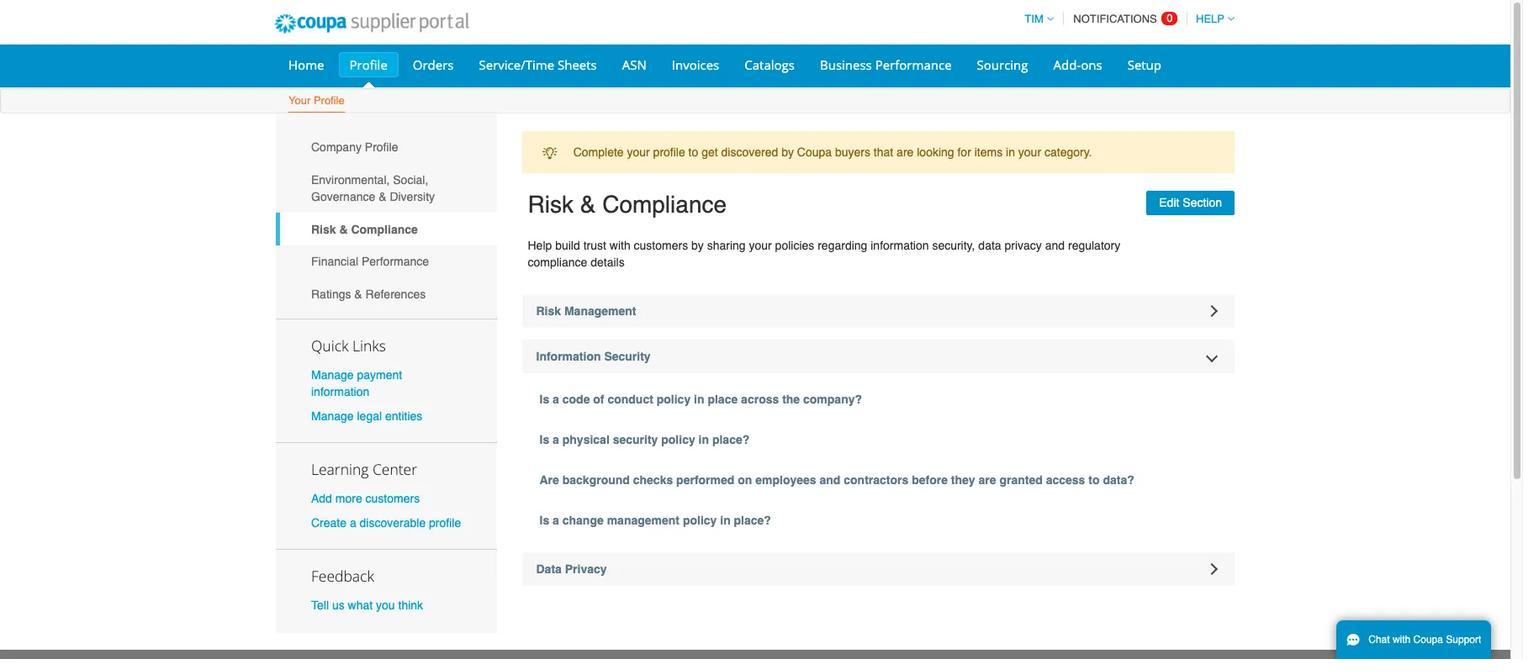 Task type: locate. For each thing, give the bounding box(es) containing it.
social,
[[393, 173, 429, 187]]

in
[[1006, 146, 1016, 159], [694, 393, 705, 406], [699, 433, 709, 447], [720, 514, 731, 528]]

background
[[563, 474, 630, 487]]

0 vertical spatial profile
[[653, 146, 686, 159]]

1 vertical spatial policy
[[662, 433, 696, 447]]

1 horizontal spatial by
[[782, 146, 794, 159]]

and right employees
[[820, 474, 841, 487]]

risk up build
[[528, 191, 574, 218]]

edit
[[1160, 196, 1180, 210]]

a for change
[[553, 514, 559, 528]]

2 vertical spatial profile
[[365, 141, 398, 154]]

coupa inside alert
[[797, 146, 832, 159]]

profile
[[350, 56, 388, 73], [314, 94, 345, 107], [365, 141, 398, 154]]

your inside help build trust with customers by sharing your policies regarding information security, data privacy and regulatory compliance details
[[749, 239, 772, 252]]

1 vertical spatial with
[[1393, 634, 1411, 646]]

are right that
[[897, 146, 914, 159]]

by left sharing
[[692, 239, 704, 252]]

policy right security
[[662, 433, 696, 447]]

information security button
[[522, 340, 1235, 374]]

0 vertical spatial is
[[540, 393, 550, 406]]

1 horizontal spatial profile
[[653, 146, 686, 159]]

coupa left support
[[1414, 634, 1444, 646]]

1 horizontal spatial are
[[979, 474, 997, 487]]

customers up discoverable
[[366, 492, 420, 506]]

profile up environmental, social, governance & diversity link
[[365, 141, 398, 154]]

and right the privacy
[[1046, 239, 1065, 252]]

risk inside risk & compliance link
[[311, 223, 336, 236]]

0 vertical spatial to
[[689, 146, 699, 159]]

edit section
[[1160, 196, 1223, 210]]

service/time sheets
[[479, 56, 597, 73]]

in inside alert
[[1006, 146, 1016, 159]]

tim link
[[1018, 13, 1054, 25]]

policy down performed
[[683, 514, 717, 528]]

1 vertical spatial by
[[692, 239, 704, 252]]

0 vertical spatial risk & compliance
[[528, 191, 727, 218]]

navigation
[[1018, 3, 1235, 35]]

checks
[[633, 474, 673, 487]]

0 horizontal spatial are
[[897, 146, 914, 159]]

0 vertical spatial performance
[[876, 56, 952, 73]]

1 horizontal spatial and
[[1046, 239, 1065, 252]]

0 horizontal spatial your
[[627, 146, 650, 159]]

0 horizontal spatial by
[[692, 239, 704, 252]]

risk management heading
[[522, 294, 1235, 328]]

references
[[366, 288, 426, 301]]

manage left legal
[[311, 410, 354, 423]]

risk & compliance link
[[276, 213, 497, 246]]

profile right your
[[314, 94, 345, 107]]

section
[[1183, 196, 1223, 210]]

home link
[[278, 52, 335, 77]]

0 horizontal spatial to
[[689, 146, 699, 159]]

policy for management
[[683, 514, 717, 528]]

asn link
[[611, 52, 658, 77]]

0 vertical spatial are
[[897, 146, 914, 159]]

discoverable
[[360, 517, 426, 530]]

performance for financial performance
[[362, 255, 429, 269]]

help right 0
[[1197, 13, 1225, 25]]

1 vertical spatial compliance
[[351, 223, 418, 236]]

help for help build trust with customers by sharing your policies regarding information security, data privacy and regulatory compliance details
[[528, 239, 552, 252]]

0 horizontal spatial with
[[610, 239, 631, 252]]

performance for business performance
[[876, 56, 952, 73]]

coupa left buyers
[[797, 146, 832, 159]]

2 vertical spatial policy
[[683, 514, 717, 528]]

0 horizontal spatial help
[[528, 239, 552, 252]]

looking
[[917, 146, 955, 159]]

are background checks performed on employees and contractors before they are granted access to data?
[[540, 474, 1135, 487]]

manage down quick at the bottom left
[[311, 368, 354, 382]]

company
[[311, 141, 362, 154]]

0 vertical spatial manage
[[311, 368, 354, 382]]

1 vertical spatial manage
[[311, 410, 354, 423]]

coupa inside button
[[1414, 634, 1444, 646]]

complete your profile to get discovered by coupa buyers that are looking for items in your category.
[[574, 146, 1093, 159]]

coupa
[[797, 146, 832, 159], [1414, 634, 1444, 646]]

3 is from the top
[[540, 514, 550, 528]]

add more customers link
[[311, 492, 420, 506]]

0 vertical spatial with
[[610, 239, 631, 252]]

details
[[591, 256, 625, 269]]

2 vertical spatial is
[[540, 514, 550, 528]]

to left get
[[689, 146, 699, 159]]

0 horizontal spatial customers
[[366, 492, 420, 506]]

0 horizontal spatial and
[[820, 474, 841, 487]]

place? for is a physical security policy in place?
[[713, 433, 750, 447]]

risk & compliance up the financial performance
[[311, 223, 418, 236]]

orders
[[413, 56, 454, 73]]

profile inside "link"
[[365, 141, 398, 154]]

1 vertical spatial profile
[[429, 517, 461, 530]]

1 horizontal spatial your
[[749, 239, 772, 252]]

policy right 'conduct'
[[657, 393, 691, 406]]

risk up "financial"
[[311, 223, 336, 236]]

0 vertical spatial customers
[[634, 239, 688, 252]]

sourcing
[[977, 56, 1029, 73]]

1 horizontal spatial customers
[[634, 239, 688, 252]]

learning center
[[311, 459, 417, 480]]

is a change management policy in place?
[[540, 514, 772, 528]]

1 vertical spatial help
[[528, 239, 552, 252]]

your profile
[[289, 94, 345, 107]]

is left change
[[540, 514, 550, 528]]

a left code
[[553, 393, 559, 406]]

customers left sharing
[[634, 239, 688, 252]]

what
[[348, 599, 373, 613]]

service/time
[[479, 56, 555, 73]]

0 vertical spatial help
[[1197, 13, 1225, 25]]

1 vertical spatial information
[[311, 385, 370, 399]]

performance up references
[[362, 255, 429, 269]]

is a code of conduct policy in place across the company?
[[540, 393, 862, 406]]

a left change
[[553, 514, 559, 528]]

information inside manage payment information
[[311, 385, 370, 399]]

ratings & references link
[[276, 278, 497, 311]]

compliance
[[528, 256, 588, 269]]

are
[[897, 146, 914, 159], [979, 474, 997, 487]]

profile left get
[[653, 146, 686, 159]]

to left data?
[[1089, 474, 1100, 487]]

compliance down get
[[603, 191, 727, 218]]

performance
[[876, 56, 952, 73], [362, 255, 429, 269]]

policy
[[657, 393, 691, 406], [662, 433, 696, 447], [683, 514, 717, 528]]

0 vertical spatial information
[[871, 239, 929, 252]]

trust
[[584, 239, 607, 252]]

change
[[563, 514, 604, 528]]

in right items
[[1006, 146, 1016, 159]]

0 vertical spatial compliance
[[603, 191, 727, 218]]

your left category.
[[1019, 146, 1042, 159]]

information inside help build trust with customers by sharing your policies regarding information security, data privacy and regulatory compliance details
[[871, 239, 929, 252]]

1 horizontal spatial risk & compliance
[[528, 191, 727, 218]]

0 horizontal spatial profile
[[429, 517, 461, 530]]

are
[[540, 474, 559, 487]]

manage for manage legal entities
[[311, 410, 354, 423]]

1 vertical spatial risk
[[311, 223, 336, 236]]

2 vertical spatial risk
[[536, 305, 561, 318]]

notifications 0
[[1074, 12, 1173, 25]]

risk down compliance
[[536, 305, 561, 318]]

in left place
[[694, 393, 705, 406]]

governance
[[311, 190, 376, 204]]

0 horizontal spatial coupa
[[797, 146, 832, 159]]

& left diversity
[[379, 190, 387, 204]]

by right discovered at the top of the page
[[782, 146, 794, 159]]

1 horizontal spatial with
[[1393, 634, 1411, 646]]

1 vertical spatial place?
[[734, 514, 772, 528]]

help
[[1197, 13, 1225, 25], [528, 239, 552, 252]]

access
[[1046, 474, 1086, 487]]

buyers
[[835, 146, 871, 159]]

customers
[[634, 239, 688, 252], [366, 492, 420, 506]]

1 vertical spatial customers
[[366, 492, 420, 506]]

compliance up financial performance link
[[351, 223, 418, 236]]

2 horizontal spatial your
[[1019, 146, 1042, 159]]

help for help
[[1197, 13, 1225, 25]]

policy for security
[[662, 433, 696, 447]]

1 vertical spatial and
[[820, 474, 841, 487]]

risk & compliance
[[528, 191, 727, 218], [311, 223, 418, 236]]

ons
[[1081, 56, 1103, 73]]

a left physical
[[553, 433, 559, 447]]

payment
[[357, 368, 402, 382]]

information left the security,
[[871, 239, 929, 252]]

in down performed
[[720, 514, 731, 528]]

0 horizontal spatial performance
[[362, 255, 429, 269]]

service/time sheets link
[[468, 52, 608, 77]]

profile for your profile
[[314, 94, 345, 107]]

1 vertical spatial to
[[1089, 474, 1100, 487]]

1 horizontal spatial information
[[871, 239, 929, 252]]

place? down on
[[734, 514, 772, 528]]

help up compliance
[[528, 239, 552, 252]]

environmental, social, governance & diversity link
[[276, 164, 497, 213]]

category.
[[1045, 146, 1093, 159]]

performed
[[677, 474, 735, 487]]

2 is from the top
[[540, 433, 550, 447]]

1 vertical spatial profile
[[314, 94, 345, 107]]

1 vertical spatial are
[[979, 474, 997, 487]]

1 horizontal spatial coupa
[[1414, 634, 1444, 646]]

data privacy heading
[[522, 553, 1235, 586]]

performance right business
[[876, 56, 952, 73]]

1 manage from the top
[[311, 368, 354, 382]]

1 is from the top
[[540, 393, 550, 406]]

that
[[874, 146, 894, 159]]

a right the create
[[350, 517, 357, 530]]

is up are
[[540, 433, 550, 447]]

build
[[555, 239, 580, 252]]

place? down place
[[713, 433, 750, 447]]

with up details
[[610, 239, 631, 252]]

manage inside manage payment information
[[311, 368, 354, 382]]

tim
[[1025, 13, 1044, 25]]

manage payment information link
[[311, 368, 402, 399]]

and
[[1046, 239, 1065, 252], [820, 474, 841, 487]]

legal
[[357, 410, 382, 423]]

privacy
[[565, 563, 607, 576]]

are right they
[[979, 474, 997, 487]]

links
[[353, 335, 386, 356]]

is left code
[[540, 393, 550, 406]]

1 horizontal spatial performance
[[876, 56, 952, 73]]

your right sharing
[[749, 239, 772, 252]]

the
[[783, 393, 800, 406]]

0 vertical spatial profile
[[350, 56, 388, 73]]

1 vertical spatial coupa
[[1414, 634, 1444, 646]]

2 manage from the top
[[311, 410, 354, 423]]

by inside help build trust with customers by sharing your policies regarding information security, data privacy and regulatory compliance details
[[692, 239, 704, 252]]

your
[[627, 146, 650, 159], [1019, 146, 1042, 159], [749, 239, 772, 252]]

with right chat
[[1393, 634, 1411, 646]]

are inside alert
[[897, 146, 914, 159]]

0 vertical spatial coupa
[[797, 146, 832, 159]]

a for physical
[[553, 433, 559, 447]]

place?
[[713, 433, 750, 447], [734, 514, 772, 528]]

help inside help build trust with customers by sharing your policies regarding information security, data privacy and regulatory compliance details
[[528, 239, 552, 252]]

0 horizontal spatial information
[[311, 385, 370, 399]]

information up manage legal entities
[[311, 385, 370, 399]]

profile right discoverable
[[429, 517, 461, 530]]

is for is a change management policy in place?
[[540, 514, 550, 528]]

0 vertical spatial and
[[1046, 239, 1065, 252]]

0 vertical spatial by
[[782, 146, 794, 159]]

1 vertical spatial risk & compliance
[[311, 223, 418, 236]]

business performance
[[820, 56, 952, 73]]

0 vertical spatial place?
[[713, 433, 750, 447]]

your right complete
[[627, 146, 650, 159]]

1 horizontal spatial help
[[1197, 13, 1225, 25]]

help link
[[1189, 13, 1235, 25]]

tell us what you think
[[311, 599, 423, 613]]

1 vertical spatial is
[[540, 433, 550, 447]]

risk & compliance up trust
[[528, 191, 727, 218]]

profile down coupa supplier portal image
[[350, 56, 388, 73]]

1 vertical spatial performance
[[362, 255, 429, 269]]

in up performed
[[699, 433, 709, 447]]



Task type: describe. For each thing, give the bounding box(es) containing it.
edit section link
[[1147, 191, 1235, 215]]

invoices link
[[661, 52, 731, 77]]

help build trust with customers by sharing your policies regarding information security, data privacy and regulatory compliance details
[[528, 239, 1121, 269]]

are for looking
[[897, 146, 914, 159]]

by inside alert
[[782, 146, 794, 159]]

before
[[912, 474, 948, 487]]

add
[[311, 492, 332, 506]]

business
[[820, 56, 872, 73]]

sharing
[[707, 239, 746, 252]]

0 horizontal spatial risk & compliance
[[311, 223, 418, 236]]

risk inside risk management dropdown button
[[536, 305, 561, 318]]

data
[[979, 239, 1002, 252]]

and inside help build trust with customers by sharing your policies regarding information security, data privacy and regulatory compliance details
[[1046, 239, 1065, 252]]

manage payment information
[[311, 368, 402, 399]]

add-
[[1054, 56, 1081, 73]]

company profile
[[311, 141, 398, 154]]

granted
[[1000, 474, 1043, 487]]

think
[[398, 599, 423, 613]]

for
[[958, 146, 972, 159]]

environmental,
[[311, 173, 390, 187]]

asn
[[622, 56, 647, 73]]

profile inside complete your profile to get discovered by coupa buyers that are looking for items in your category. alert
[[653, 146, 686, 159]]

conduct
[[608, 393, 654, 406]]

security,
[[933, 239, 976, 252]]

0
[[1167, 12, 1173, 24]]

quick links
[[311, 335, 386, 356]]

financial performance
[[311, 255, 429, 269]]

sheets
[[558, 56, 597, 73]]

code
[[563, 393, 590, 406]]

coupa supplier portal image
[[263, 3, 480, 45]]

your profile link
[[288, 91, 346, 113]]

privacy
[[1005, 239, 1042, 252]]

company?
[[804, 393, 862, 406]]

to inside complete your profile to get discovered by coupa buyers that are looking for items in your category. alert
[[689, 146, 699, 159]]

profile link
[[339, 52, 399, 77]]

ratings & references
[[311, 288, 426, 301]]

are for granted
[[979, 474, 997, 487]]

setup link
[[1117, 52, 1173, 77]]

management
[[607, 514, 680, 528]]

home
[[289, 56, 324, 73]]

information
[[536, 350, 601, 363]]

catalogs link
[[734, 52, 806, 77]]

navigation containing notifications 0
[[1018, 3, 1235, 35]]

support
[[1447, 634, 1482, 646]]

setup
[[1128, 56, 1162, 73]]

physical
[[563, 433, 610, 447]]

business performance link
[[809, 52, 963, 77]]

create
[[311, 517, 347, 530]]

with inside button
[[1393, 634, 1411, 646]]

you
[[376, 599, 395, 613]]

place? for is a change management policy in place?
[[734, 514, 772, 528]]

policies
[[775, 239, 815, 252]]

diversity
[[390, 190, 435, 204]]

entities
[[385, 410, 423, 423]]

information security
[[536, 350, 651, 363]]

learning
[[311, 459, 369, 480]]

& down governance
[[339, 223, 348, 236]]

security
[[613, 433, 658, 447]]

manage legal entities link
[[311, 410, 423, 423]]

create a discoverable profile link
[[311, 517, 461, 530]]

is for is a physical security policy in place?
[[540, 433, 550, 447]]

data privacy
[[536, 563, 607, 576]]

0 vertical spatial policy
[[657, 393, 691, 406]]

add more customers
[[311, 492, 420, 506]]

add-ons link
[[1043, 52, 1114, 77]]

security
[[604, 350, 651, 363]]

employees
[[756, 474, 817, 487]]

add-ons
[[1054, 56, 1103, 73]]

0 horizontal spatial compliance
[[351, 223, 418, 236]]

risk management button
[[522, 294, 1235, 328]]

risk management
[[536, 305, 637, 318]]

invoices
[[672, 56, 720, 73]]

& up trust
[[580, 191, 596, 218]]

quick
[[311, 335, 349, 356]]

manage for manage payment information
[[311, 368, 354, 382]]

your
[[289, 94, 311, 107]]

environmental, social, governance & diversity
[[311, 173, 435, 204]]

& inside environmental, social, governance & diversity
[[379, 190, 387, 204]]

financial performance link
[[276, 246, 497, 278]]

with inside help build trust with customers by sharing your policies regarding information security, data privacy and regulatory compliance details
[[610, 239, 631, 252]]

chat with coupa support
[[1369, 634, 1482, 646]]

data privacy button
[[522, 553, 1235, 586]]

is a physical security policy in place?
[[540, 433, 750, 447]]

on
[[738, 474, 753, 487]]

center
[[373, 459, 417, 480]]

customers inside help build trust with customers by sharing your policies regarding information security, data privacy and regulatory compliance details
[[634, 239, 688, 252]]

across
[[741, 393, 779, 406]]

is for is a code of conduct policy in place across the company?
[[540, 393, 550, 406]]

1 horizontal spatial compliance
[[603, 191, 727, 218]]

a for code
[[553, 393, 559, 406]]

place
[[708, 393, 738, 406]]

get
[[702, 146, 718, 159]]

tell us what you think button
[[311, 598, 423, 614]]

complete your profile to get discovered by coupa buyers that are looking for items in your category. alert
[[522, 131, 1235, 174]]

0 vertical spatial risk
[[528, 191, 574, 218]]

regulatory
[[1069, 239, 1121, 252]]

1 horizontal spatial to
[[1089, 474, 1100, 487]]

more
[[336, 492, 362, 506]]

create a discoverable profile
[[311, 517, 461, 530]]

profile for company profile
[[365, 141, 398, 154]]

information security heading
[[522, 340, 1235, 374]]

they
[[952, 474, 976, 487]]

sourcing link
[[966, 52, 1040, 77]]

& right 'ratings'
[[355, 288, 362, 301]]

of
[[593, 393, 605, 406]]

a for discoverable
[[350, 517, 357, 530]]

management
[[565, 305, 637, 318]]

complete
[[574, 146, 624, 159]]



Task type: vqa. For each thing, say whether or not it's contained in the screenshot.
06/21/22
no



